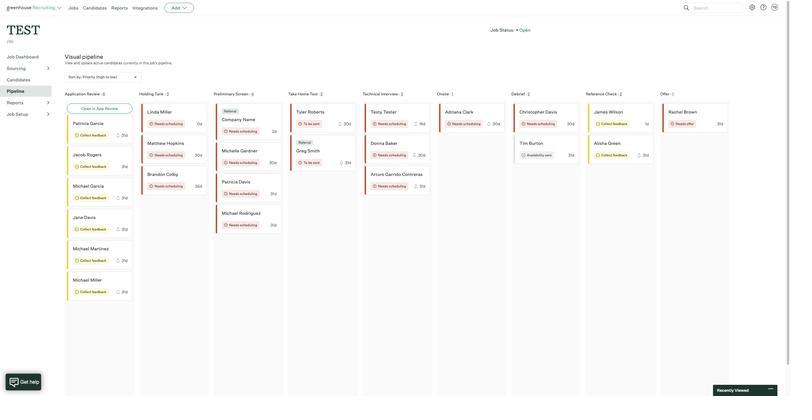 Task type: describe. For each thing, give the bounding box(es) containing it.
job's
[[150, 61, 157, 65]]

needs for matthew hopkins
[[155, 153, 165, 157]]

needs down the company
[[229, 129, 239, 134]]

needs scheduling down company name
[[229, 129, 257, 134]]

needs scheduling for linda miller
[[155, 122, 183, 126]]

colby
[[166, 172, 178, 177]]

1 horizontal spatial reports link
[[111, 5, 128, 11]]

job setup
[[7, 111, 28, 117]]

scheduling down name
[[240, 129, 257, 134]]

collect feedback for jacob rogers
[[80, 165, 106, 169]]

0 horizontal spatial reports link
[[7, 99, 49, 106]]

scheduling for michelle gardner
[[240, 161, 257, 165]]

patricia for patricia garcia
[[73, 121, 89, 126]]

collect for michael garcia
[[80, 196, 91, 200]]

2 2 from the left
[[528, 91, 530, 96]]

offer · 1
[[660, 91, 674, 96]]

burton
[[529, 140, 543, 146]]

16d
[[419, 122, 425, 126]]

sourcing
[[7, 65, 26, 71]]

visual
[[65, 53, 81, 60]]

recently
[[717, 388, 734, 393]]

feedback for michael garcia
[[92, 196, 106, 200]]

collect for alisha green
[[601, 153, 612, 157]]

35d
[[195, 184, 202, 189]]

3 for tester
[[401, 91, 403, 96]]

open in app review link
[[67, 104, 132, 114]]

3 for miller
[[166, 91, 169, 96]]

contreras
[[402, 172, 423, 177]]

job dashboard
[[7, 54, 39, 60]]

debrief
[[511, 91, 525, 96]]

company name
[[222, 117, 255, 122]]

linda
[[147, 109, 159, 115]]

gardner
[[240, 148, 257, 154]]

to for 30d
[[304, 122, 307, 126]]

Search text field
[[692, 4, 737, 12]]

tyler roberts
[[296, 109, 324, 115]]

1 for rachel brown
[[672, 91, 674, 96]]

currently
[[123, 61, 138, 65]]

view
[[65, 61, 73, 65]]

needs for patricia davis
[[229, 192, 239, 196]]

test link
[[7, 16, 40, 39]]

james
[[594, 109, 608, 115]]

scheduling for michael rodriguez
[[240, 223, 257, 227]]

integrations link
[[132, 5, 158, 11]]

holding
[[139, 91, 154, 96]]

availability sent
[[527, 153, 552, 157]]

2 · from the left
[[164, 91, 166, 96]]

6 · from the left
[[450, 91, 451, 96]]

feedback for jane davis
[[92, 227, 106, 232]]

brandon
[[147, 172, 165, 177]]

viewed
[[735, 388, 749, 393]]

adriana
[[445, 109, 462, 115]]

pipeline
[[82, 53, 103, 60]]

0 vertical spatial candidates
[[83, 5, 107, 11]]

priority
[[83, 75, 95, 79]]

low)
[[110, 75, 117, 79]]

needs scheduling for testy tester
[[378, 122, 406, 126]]

garcia for patricia garcia
[[90, 121, 103, 126]]

pipeline link
[[7, 88, 49, 95]]

feedback for patricia garcia
[[92, 133, 106, 138]]

christopher
[[520, 109, 544, 115]]

debrief · 2
[[511, 91, 530, 96]]

tyler
[[296, 109, 307, 115]]

to be sent for 30d
[[304, 122, 320, 126]]

scheduling for testy tester
[[389, 122, 406, 126]]

to
[[106, 75, 109, 79]]

td button
[[770, 3, 779, 12]]

availability
[[527, 153, 544, 157]]

and
[[74, 61, 80, 65]]

tester
[[383, 109, 397, 115]]

screen
[[236, 91, 248, 96]]

take home test · 2
[[288, 91, 323, 96]]

jane davis
[[73, 215, 96, 220]]

pipeline.
[[158, 61, 173, 65]]

job for job setup
[[7, 111, 15, 117]]

scheduling for adriana clark
[[463, 122, 481, 126]]

pipeline
[[7, 88, 24, 94]]

needs scheduling for michael rodriguez
[[229, 223, 257, 227]]

michael rodriguez
[[222, 210, 261, 216]]

collect for michael miller
[[80, 290, 91, 294]]

michael for michael miller
[[73, 277, 89, 283]]

2d
[[272, 129, 277, 134]]

add button
[[165, 3, 194, 13]]

scheduling for arturo garrido contreras
[[389, 184, 406, 188]]

needs for linda miller
[[155, 122, 165, 126]]

(19)
[[7, 39, 14, 44]]

1 vertical spatial sent
[[545, 153, 552, 157]]

integrations
[[132, 5, 158, 11]]

jacob rogers
[[73, 152, 102, 158]]

job status:
[[491, 27, 515, 33]]

miller for michael miller
[[90, 277, 102, 283]]

greenhouse recruiting image
[[7, 4, 57, 11]]

open for open in app review
[[81, 106, 91, 111]]

company
[[222, 117, 242, 122]]

rogers
[[87, 152, 102, 158]]

active
[[93, 61, 103, 65]]

collect feedback for james wilson
[[601, 122, 627, 126]]

0 horizontal spatial in
[[92, 106, 96, 111]]

rodriguez
[[239, 210, 261, 216]]

home
[[298, 91, 309, 96]]

dashboard
[[16, 54, 39, 60]]

michael for michael martinez
[[73, 246, 89, 252]]

michael for michael rodriguez
[[222, 210, 238, 216]]

matthew
[[147, 140, 166, 146]]

8 · from the left
[[618, 91, 619, 96]]

patricia davis
[[222, 179, 250, 185]]

offer
[[660, 91, 669, 96]]

preliminary screen · 4
[[214, 91, 254, 96]]

(high
[[96, 75, 105, 79]]

candidates
[[104, 61, 122, 65]]

holding tank · 3
[[139, 91, 169, 96]]

to be sent for 31d
[[304, 161, 320, 165]]

1 2 from the left
[[320, 91, 323, 96]]

scheduling for patricia davis
[[240, 192, 257, 196]]

3 · from the left
[[249, 91, 250, 96]]

rachel brown
[[668, 109, 697, 115]]

name
[[243, 117, 255, 122]]

donna
[[371, 140, 384, 146]]

jacob
[[73, 152, 86, 158]]

smith
[[307, 148, 320, 154]]

this
[[143, 61, 149, 65]]

needs for testy tester
[[378, 122, 388, 126]]

arturo garrido contreras
[[371, 172, 423, 177]]

needs scheduling for christopher davis
[[527, 122, 555, 126]]

arturo
[[371, 172, 384, 177]]

preliminary
[[214, 91, 235, 96]]

garrido
[[385, 172, 401, 177]]

5 · from the left
[[399, 91, 400, 96]]



Task type: vqa. For each thing, say whether or not it's contained in the screenshot.
the topmost Patricia
yes



Task type: locate. For each thing, give the bounding box(es) containing it.
test
[[7, 21, 40, 38]]

candidates link right jobs
[[83, 5, 107, 11]]

feedback for alisha green
[[613, 153, 627, 157]]

1 for adriana clark
[[452, 91, 453, 96]]

4 · from the left
[[319, 91, 320, 96]]

1 vertical spatial davis
[[239, 179, 250, 185]]

collect down jane davis
[[80, 227, 91, 232]]

collect feedback for patricia garcia
[[80, 133, 106, 138]]

scheduling for linda miller
[[165, 122, 183, 126]]

1 vertical spatial in
[[92, 106, 96, 111]]

collect down 'michael garcia'
[[80, 196, 91, 200]]

needs for michael rodriguez
[[229, 223, 239, 227]]

feedback down the patricia garcia
[[92, 133, 106, 138]]

collect feedback for michael garcia
[[80, 196, 106, 200]]

needs scheduling down baker
[[378, 153, 406, 157]]

michael
[[73, 183, 89, 189], [222, 210, 238, 216], [73, 246, 89, 252], [73, 277, 89, 283]]

2 right check
[[620, 91, 622, 96]]

needs for christopher davis
[[527, 122, 537, 126]]

recently viewed
[[717, 388, 749, 393]]

0 vertical spatial review
[[87, 91, 100, 96]]

0 vertical spatial to
[[304, 122, 307, 126]]

clark
[[462, 109, 473, 115]]

scheduling down rodriguez
[[240, 223, 257, 227]]

be for 31d
[[308, 161, 312, 165]]

sent down smith
[[313, 161, 320, 165]]

1 vertical spatial candidates
[[7, 77, 31, 82]]

2 to be sent from the top
[[304, 161, 320, 165]]

4
[[251, 91, 254, 96]]

app
[[96, 106, 104, 111]]

1 horizontal spatial referral
[[298, 140, 311, 145]]

· right the onsite
[[450, 91, 451, 96]]

1 horizontal spatial miller
[[160, 109, 172, 115]]

1 vertical spatial job
[[7, 54, 15, 60]]

· right offer
[[670, 91, 671, 96]]

1 horizontal spatial open
[[519, 27, 531, 33]]

needs for donna baker
[[378, 153, 388, 157]]

1 to from the top
[[304, 122, 307, 126]]

0 horizontal spatial patricia
[[73, 121, 89, 126]]

1 horizontal spatial candidates link
[[83, 5, 107, 11]]

michael miller
[[73, 277, 102, 283]]

hopkins
[[167, 140, 184, 146]]

sort
[[68, 75, 76, 79]]

patricia garcia
[[73, 121, 103, 126]]

2 vertical spatial sent
[[313, 161, 320, 165]]

configure image
[[749, 4, 756, 11]]

candidates right jobs
[[83, 5, 107, 11]]

greg
[[296, 148, 307, 154]]

to down tyler
[[304, 122, 307, 126]]

job up sourcing
[[7, 54, 15, 60]]

1 vertical spatial be
[[308, 161, 312, 165]]

update
[[81, 61, 93, 65]]

0 vertical spatial open
[[519, 27, 531, 33]]

needs down the michelle
[[229, 161, 239, 165]]

job left setup
[[7, 111, 15, 117]]

davis
[[545, 109, 557, 115], [239, 179, 250, 185], [84, 215, 96, 220]]

technical
[[363, 91, 380, 96]]

application
[[65, 91, 86, 96]]

needs left offer
[[676, 122, 686, 126]]

1 1 from the left
[[452, 91, 453, 96]]

interview
[[381, 91, 398, 96]]

0 vertical spatial candidates link
[[83, 5, 107, 11]]

2 right test
[[320, 91, 323, 96]]

to be sent down smith
[[304, 161, 320, 165]]

0 horizontal spatial candidates link
[[7, 76, 49, 83]]

matthew hopkins
[[147, 140, 184, 146]]

0 vertical spatial be
[[308, 122, 312, 126]]

open for open
[[519, 27, 531, 33]]

7 · from the left
[[526, 91, 527, 96]]

· right check
[[618, 91, 619, 96]]

feedback for michael martinez
[[92, 259, 106, 263]]

brown
[[684, 109, 697, 115]]

0 vertical spatial referral
[[224, 109, 236, 113]]

davis for christopher davis
[[545, 109, 557, 115]]

be for 30d
[[308, 122, 312, 126]]

sourcing link
[[7, 65, 49, 72]]

collect for james wilson
[[601, 122, 612, 126]]

0 vertical spatial in
[[139, 61, 142, 65]]

2 vertical spatial davis
[[84, 215, 96, 220]]

to for 31d
[[304, 161, 307, 165]]

needs scheduling down patricia davis
[[229, 192, 257, 196]]

jobs
[[68, 5, 79, 11]]

needs scheduling for brandon colby
[[155, 184, 183, 188]]

needs scheduling down the "linda miller" on the top left of the page
[[155, 122, 183, 126]]

feedback down jane davis
[[92, 227, 106, 232]]

scheduling down patricia davis
[[240, 192, 257, 196]]

to be sent
[[304, 122, 320, 126], [304, 161, 320, 165]]

testy
[[371, 109, 382, 115]]

scheduling
[[165, 122, 183, 126], [389, 122, 406, 126], [463, 122, 481, 126], [538, 122, 555, 126], [240, 129, 257, 134], [165, 153, 183, 157], [389, 153, 406, 157], [240, 161, 257, 165], [165, 184, 183, 188], [389, 184, 406, 188], [240, 192, 257, 196], [240, 223, 257, 227]]

reports link
[[111, 5, 128, 11], [7, 99, 49, 106]]

0 vertical spatial davis
[[545, 109, 557, 115]]

michael garcia
[[73, 183, 104, 189]]

scheduling down the hopkins
[[165, 153, 183, 157]]

scheduling for matthew hopkins
[[165, 153, 183, 157]]

needs scheduling down michael rodriguez
[[229, 223, 257, 227]]

1 horizontal spatial 2
[[528, 91, 530, 96]]

2 vertical spatial job
[[7, 111, 15, 117]]

onsite · 1
[[437, 91, 453, 96]]

miller for linda miller
[[160, 109, 172, 115]]

0 vertical spatial garcia
[[90, 121, 103, 126]]

needs scheduling down colby
[[155, 184, 183, 188]]

2 1 from the left
[[672, 91, 674, 96]]

2
[[320, 91, 323, 96], [528, 91, 530, 96], [620, 91, 622, 96]]

open left app
[[81, 106, 91, 111]]

9 · from the left
[[670, 91, 671, 96]]

1 be from the top
[[308, 122, 312, 126]]

scheduling down arturo garrido contreras
[[389, 184, 406, 188]]

be down 'greg smith'
[[308, 161, 312, 165]]

candidates link up pipeline link
[[7, 76, 49, 83]]

greg smith
[[296, 148, 320, 154]]

needs scheduling for matthew hopkins
[[155, 153, 183, 157]]

needs for rachel brown
[[676, 122, 686, 126]]

referral up greg
[[298, 140, 311, 145]]

tim
[[520, 140, 528, 146]]

needs down matthew
[[155, 153, 165, 157]]

1 vertical spatial garcia
[[90, 183, 104, 189]]

davis for jane davis
[[84, 215, 96, 220]]

0 horizontal spatial review
[[87, 91, 100, 96]]

review right app
[[105, 106, 118, 111]]

collect down jacob rogers
[[80, 165, 91, 169]]

needs down adriana clark
[[452, 122, 462, 126]]

collect down the michael miller at the bottom left of page
[[80, 290, 91, 294]]

0 horizontal spatial open
[[81, 106, 91, 111]]

0 horizontal spatial miller
[[90, 277, 102, 283]]

feedback down the michael miller at the bottom left of page
[[92, 290, 106, 294]]

1 vertical spatial open
[[81, 106, 91, 111]]

needs scheduling down christopher davis
[[527, 122, 555, 126]]

1
[[452, 91, 453, 96], [672, 91, 674, 96]]

collect for michael martinez
[[80, 259, 91, 263]]

needs offer
[[676, 122, 694, 126]]

scheduling down baker
[[389, 153, 406, 157]]

td button
[[771, 4, 778, 11]]

needs scheduling down matthew hopkins
[[155, 153, 183, 157]]

needs scheduling for donna baker
[[378, 153, 406, 157]]

garcia for michael garcia
[[90, 183, 104, 189]]

offer
[[687, 122, 694, 126]]

needs scheduling down garrido
[[378, 184, 406, 188]]

reference check · 2
[[586, 91, 622, 96]]

2 to from the top
[[304, 161, 307, 165]]

adriana clark
[[445, 109, 473, 115]]

scheduling for brandon colby
[[165, 184, 183, 188]]

feedback down wilson
[[613, 122, 627, 126]]

to be sent down tyler roberts at the top left
[[304, 122, 320, 126]]

0 horizontal spatial reports
[[7, 100, 23, 105]]

davis for patricia davis
[[239, 179, 250, 185]]

feedback down 'michael garcia'
[[92, 196, 106, 200]]

status:
[[499, 27, 515, 33]]

1 vertical spatial to be sent
[[304, 161, 320, 165]]

· right interview
[[399, 91, 400, 96]]

needs scheduling for adriana clark
[[452, 122, 481, 126]]

check
[[605, 91, 617, 96]]

open in app review
[[81, 106, 118, 111]]

1 vertical spatial reports
[[7, 100, 23, 105]]

wilson
[[609, 109, 623, 115]]

needs scheduling down tester
[[378, 122, 406, 126]]

1 right offer
[[672, 91, 674, 96]]

· left 4
[[249, 91, 250, 96]]

2 3 from the left
[[401, 91, 403, 96]]

0 vertical spatial reports
[[111, 5, 128, 11]]

feedback for michael miller
[[92, 290, 106, 294]]

scheduling for christopher davis
[[538, 122, 555, 126]]

add
[[172, 5, 180, 11]]

reports link left integrations
[[111, 5, 128, 11]]

1 vertical spatial referral
[[298, 140, 311, 145]]

job dashboard link
[[7, 53, 49, 60]]

collect feedback down rogers
[[80, 165, 106, 169]]

in inside visual pipeline view and update active candidates currently in this job's pipeline.
[[139, 61, 142, 65]]

collect feedback down the michael miller at the bottom left of page
[[80, 290, 106, 294]]

collect down "alisha green" on the top right of page
[[601, 153, 612, 157]]

needs down donna baker
[[378, 153, 388, 157]]

collect for jacob rogers
[[80, 165, 91, 169]]

0 horizontal spatial 3
[[166, 91, 169, 96]]

referral for greg
[[298, 140, 311, 145]]

feedback for james wilson
[[613, 122, 627, 126]]

reports link down pipeline link
[[7, 99, 49, 106]]

review left '6'
[[87, 91, 100, 96]]

referral
[[224, 109, 236, 113], [298, 140, 311, 145]]

job for job status:
[[491, 27, 499, 33]]

scheduling for donna baker
[[389, 153, 406, 157]]

scheduling down colby
[[165, 184, 183, 188]]

· right tank
[[164, 91, 166, 96]]

1 horizontal spatial in
[[139, 61, 142, 65]]

feedback for jacob rogers
[[92, 165, 106, 169]]

collect down james wilson
[[601, 122, 612, 126]]

needs scheduling for patricia davis
[[229, 192, 257, 196]]

1 vertical spatial reports link
[[7, 99, 49, 106]]

patricia for patricia davis
[[222, 179, 238, 185]]

needs scheduling for arturo garrido contreras
[[378, 184, 406, 188]]

collect feedback for alisha green
[[601, 153, 627, 157]]

0 horizontal spatial davis
[[84, 215, 96, 220]]

2 right debrief
[[528, 91, 530, 96]]

1 horizontal spatial review
[[105, 106, 118, 111]]

collect feedback down green
[[601, 153, 627, 157]]

open right status:
[[519, 27, 531, 33]]

baker
[[385, 140, 398, 146]]

30d
[[344, 122, 351, 126], [493, 122, 500, 126], [567, 122, 574, 126], [195, 153, 202, 157], [418, 153, 425, 157], [269, 160, 277, 165]]

feedback
[[613, 122, 627, 126], [92, 133, 106, 138], [613, 153, 627, 157], [92, 165, 106, 169], [92, 196, 106, 200], [92, 227, 106, 232], [92, 259, 106, 263], [92, 290, 106, 294]]

2 be from the top
[[308, 161, 312, 165]]

jane
[[73, 215, 83, 220]]

1 vertical spatial miller
[[90, 277, 102, 283]]

brandon colby
[[147, 172, 178, 177]]

needs down 'arturo'
[[378, 184, 388, 188]]

needs down michael rodriguez
[[229, 223, 239, 227]]

in left app
[[92, 106, 96, 111]]

scheduling down tester
[[389, 122, 406, 126]]

3 right tank
[[166, 91, 169, 96]]

1 horizontal spatial candidates
[[83, 5, 107, 11]]

feedback down martinez
[[92, 259, 106, 263]]

sent down roberts
[[313, 122, 320, 126]]

1 horizontal spatial davis
[[239, 179, 250, 185]]

to
[[304, 122, 307, 126], [304, 161, 307, 165]]

collect feedback down michael martinez
[[80, 259, 106, 263]]

collect feedback down wilson
[[601, 122, 627, 126]]

reports left integrations
[[111, 5, 128, 11]]

td
[[772, 5, 777, 9]]

0 horizontal spatial candidates
[[7, 77, 31, 82]]

1 horizontal spatial 1
[[672, 91, 674, 96]]

test
[[310, 91, 318, 96]]

1 vertical spatial review
[[105, 106, 118, 111]]

sent for 31d
[[313, 161, 320, 165]]

· right test
[[319, 91, 320, 96]]

3 2 from the left
[[620, 91, 622, 96]]

collect feedback down 'michael garcia'
[[80, 196, 106, 200]]

collect feedback down the patricia garcia
[[80, 133, 106, 138]]

martinez
[[90, 246, 109, 252]]

collect down the patricia garcia
[[80, 133, 91, 138]]

3 right interview
[[401, 91, 403, 96]]

0 vertical spatial miller
[[160, 109, 172, 115]]

michael for michael garcia
[[73, 183, 89, 189]]

1 horizontal spatial patricia
[[222, 179, 238, 185]]

1 vertical spatial candidates link
[[7, 76, 49, 83]]

0d
[[197, 122, 202, 126]]

needs scheduling down the 'michelle gardner'
[[229, 161, 257, 165]]

needs scheduling for michelle gardner
[[229, 161, 257, 165]]

sent for 30d
[[313, 122, 320, 126]]

collect
[[601, 122, 612, 126], [80, 133, 91, 138], [601, 153, 612, 157], [80, 165, 91, 169], [80, 196, 91, 200], [80, 227, 91, 232], [80, 259, 91, 263], [80, 290, 91, 294]]

1d
[[645, 122, 649, 126]]

reference
[[586, 91, 604, 96]]

job
[[491, 27, 499, 33], [7, 54, 15, 60], [7, 111, 15, 117]]

needs scheduling down clark
[[452, 122, 481, 126]]

michelle
[[222, 148, 239, 154]]

needs down testy tester
[[378, 122, 388, 126]]

alisha
[[594, 141, 607, 146]]

christopher davis
[[520, 109, 557, 115]]

collect down michael martinez
[[80, 259, 91, 263]]

0 vertical spatial reports link
[[111, 5, 128, 11]]

setup
[[16, 111, 28, 117]]

collect feedback down jane davis
[[80, 227, 106, 232]]

collect feedback for jane davis
[[80, 227, 106, 232]]

to down 'greg smith'
[[304, 161, 307, 165]]

collect for jane davis
[[80, 227, 91, 232]]

needs for michelle gardner
[[229, 161, 239, 165]]

1 right the onsite
[[452, 91, 453, 96]]

needs for brandon colby
[[155, 184, 165, 188]]

reports down 'pipeline'
[[7, 100, 23, 105]]

needs for arturo garrido contreras
[[378, 184, 388, 188]]

1 to be sent from the top
[[304, 122, 320, 126]]

collect feedback for michael miller
[[80, 290, 106, 294]]

0 horizontal spatial 2
[[320, 91, 323, 96]]

james wilson
[[594, 109, 623, 115]]

michael martinez
[[73, 246, 109, 252]]

0 vertical spatial patricia
[[73, 121, 89, 126]]

be down tyler roberts at the top left
[[308, 122, 312, 126]]

1 horizontal spatial 3
[[401, 91, 403, 96]]

needs down christopher
[[527, 122, 537, 126]]

technical interview · 3
[[363, 91, 403, 96]]

1 vertical spatial to
[[304, 161, 307, 165]]

candidates link
[[83, 5, 107, 11], [7, 76, 49, 83]]

1 vertical spatial patricia
[[222, 179, 238, 185]]

in left this
[[139, 61, 142, 65]]

· left '6'
[[101, 91, 102, 96]]

2 horizontal spatial 2
[[620, 91, 622, 96]]

collect feedback for michael martinez
[[80, 259, 106, 263]]

0 vertical spatial sent
[[313, 122, 320, 126]]

roberts
[[308, 109, 324, 115]]

scheduling down gardner
[[240, 161, 257, 165]]

alisha green
[[594, 141, 621, 146]]

needs down patricia davis
[[229, 192, 239, 196]]

1 3 from the left
[[166, 91, 169, 96]]

1 horizontal spatial reports
[[111, 5, 128, 11]]

scheduling down the "linda miller" on the top left of the page
[[165, 122, 183, 126]]

0 horizontal spatial referral
[[224, 109, 236, 113]]

needs down the "linda miller" on the top left of the page
[[155, 122, 165, 126]]

job for job dashboard
[[7, 54, 15, 60]]

referral up the company
[[224, 109, 236, 113]]

review
[[87, 91, 100, 96], [105, 106, 118, 111]]

onsite
[[437, 91, 449, 96]]

collect for patricia garcia
[[80, 133, 91, 138]]

0 vertical spatial to be sent
[[304, 122, 320, 126]]

2 horizontal spatial davis
[[545, 109, 557, 115]]

0 horizontal spatial 1
[[452, 91, 453, 96]]

michelle gardner
[[222, 148, 257, 154]]

1 · from the left
[[101, 91, 102, 96]]

· right debrief
[[526, 91, 527, 96]]

needs down brandon colby
[[155, 184, 165, 188]]

candidates down sourcing
[[7, 77, 31, 82]]

0 vertical spatial job
[[491, 27, 499, 33]]

referral for company
[[224, 109, 236, 113]]

scheduling down christopher davis
[[538, 122, 555, 126]]

needs for adriana clark
[[452, 122, 462, 126]]



